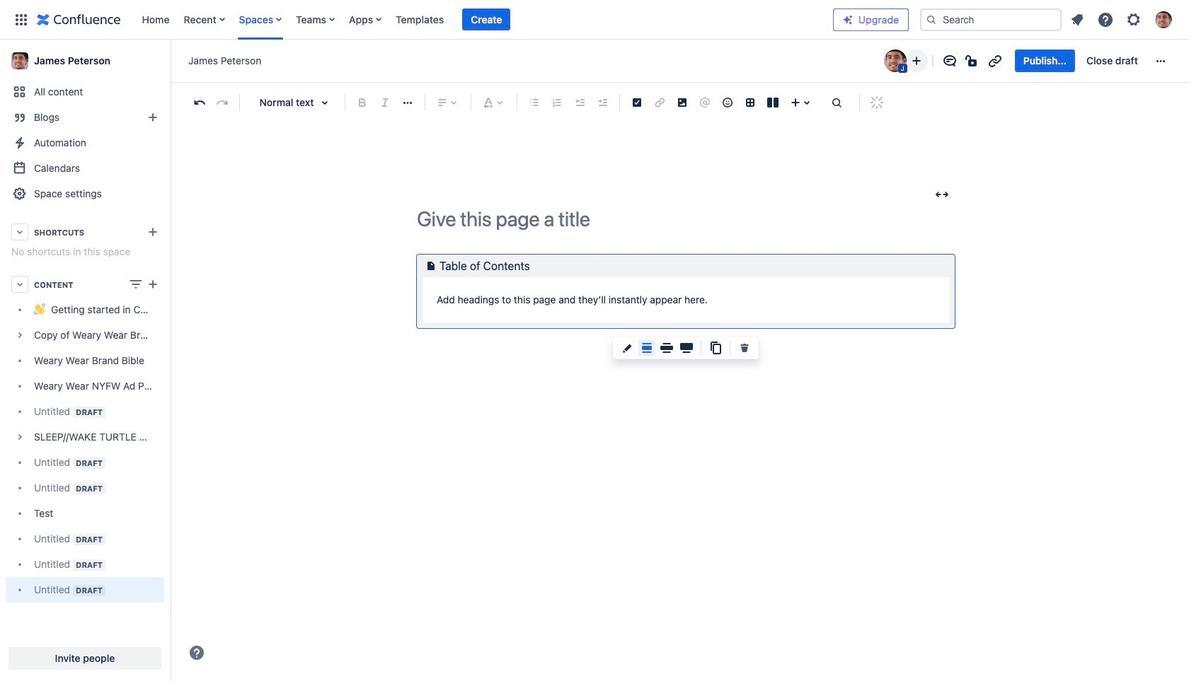 Task type: vqa. For each thing, say whether or not it's contained in the screenshot.
']'
no



Task type: locate. For each thing, give the bounding box(es) containing it.
1 horizontal spatial group
[[1015, 50, 1147, 72]]

numbered list ⌘⇧7 image
[[549, 94, 566, 111]]

banner
[[0, 0, 1189, 40]]

help image
[[188, 645, 205, 662]]

copy link image
[[987, 52, 1004, 69]]

table of contents image
[[423, 258, 440, 275]]

collapse sidebar image
[[154, 47, 185, 75]]

group
[[1015, 50, 1147, 72], [613, 340, 759, 357]]

find and replace image
[[828, 94, 845, 111]]

create a blog image
[[144, 109, 161, 126]]

Search field
[[920, 8, 1062, 31]]

list
[[135, 0, 833, 39], [1065, 7, 1181, 32]]

premium image
[[842, 14, 854, 25]]

space element
[[0, 40, 170, 682]]

list for premium icon
[[1065, 7, 1181, 32]]

table ⇧⌥t image
[[742, 94, 759, 111]]

italic ⌘i image
[[377, 94, 394, 111]]

make page full-width image
[[934, 186, 951, 203]]

1 horizontal spatial list
[[1065, 7, 1181, 32]]

change view image
[[127, 276, 144, 293]]

1 vertical spatial group
[[613, 340, 759, 357]]

text formatting group
[[351, 91, 419, 114]]

Main content area, start typing to enter text. text field
[[417, 255, 955, 356]]

0 horizontal spatial group
[[613, 340, 759, 357]]

appswitcher icon image
[[13, 11, 30, 28]]

notification icon image
[[1069, 11, 1086, 28]]

0 vertical spatial group
[[1015, 50, 1147, 72]]

0 horizontal spatial list
[[135, 0, 833, 39]]

no restrictions image
[[964, 52, 981, 69]]

settings icon image
[[1126, 11, 1143, 28]]

tree
[[6, 297, 164, 603]]

undo ⌘z image
[[191, 94, 208, 111]]

link ⌘k image
[[651, 94, 668, 111]]

add image, video, or file image
[[674, 94, 691, 111]]

help icon image
[[1097, 11, 1114, 28]]

confluence image
[[37, 11, 121, 28], [37, 11, 121, 28]]

Give this page a title text field
[[417, 207, 955, 231]]

create a page image
[[144, 276, 161, 293]]

add shortcut image
[[144, 224, 161, 241]]

bullet list ⌘⇧8 image
[[526, 94, 543, 111]]

go wide image
[[658, 340, 675, 357]]

remove image
[[736, 340, 753, 357]]

mention @ image
[[697, 94, 714, 111]]

list item
[[462, 8, 511, 31]]

None search field
[[920, 8, 1062, 31]]



Task type: describe. For each thing, give the bounding box(es) containing it.
go full width image
[[678, 340, 695, 357]]

more formatting image
[[399, 94, 416, 111]]

redo ⌘⇧z image
[[214, 94, 231, 111]]

action item [] image
[[629, 94, 646, 111]]

invite to edit image
[[908, 52, 925, 69]]

global element
[[8, 0, 833, 39]]

your profile and preferences image
[[1155, 11, 1172, 28]]

search image
[[926, 14, 937, 25]]

copy image
[[707, 340, 724, 357]]

comment icon image
[[941, 52, 958, 69]]

layouts image
[[765, 94, 781, 111]]

outdent ⇧tab image
[[571, 94, 588, 111]]

more image
[[1152, 52, 1169, 69]]

bold ⌘b image
[[354, 94, 371, 111]]

group for make page full-width image
[[613, 340, 759, 357]]

list item inside the global element
[[462, 8, 511, 31]]

tree inside space "element"
[[6, 297, 164, 603]]

group for 'comment icon'
[[1015, 50, 1147, 72]]

list formating group
[[523, 91, 614, 114]]

indent tab image
[[594, 94, 611, 111]]

edit image
[[619, 340, 636, 357]]

list for appswitcher icon
[[135, 0, 833, 39]]

back to center image
[[639, 340, 655, 357]]

emoji : image
[[719, 94, 736, 111]]



